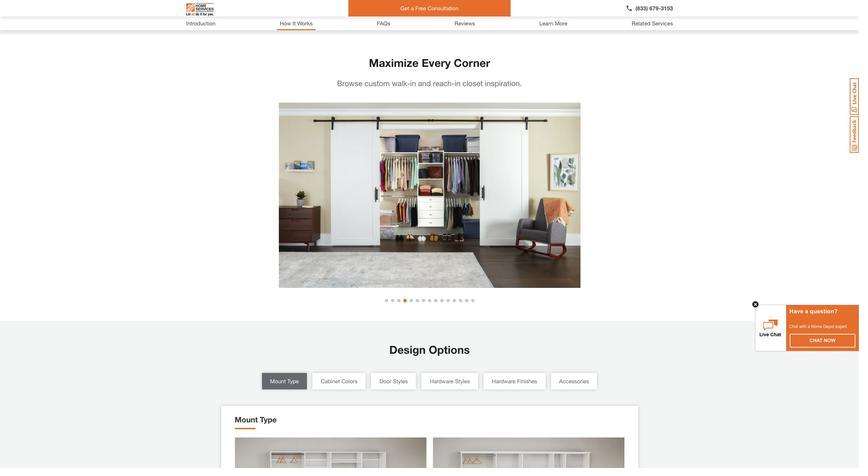 Task type: vqa. For each thing, say whether or not it's contained in the screenshot.
Decorators for 264
no



Task type: locate. For each thing, give the bounding box(es) containing it.
styles right the 'door' on the left of page
[[393, 378, 408, 385]]

1 hardware from the left
[[430, 378, 454, 385]]

1 horizontal spatial styles
[[455, 378, 470, 385]]

hardware
[[430, 378, 454, 385], [492, 378, 516, 385]]

live chat image
[[851, 78, 860, 115]]

a right get
[[411, 5, 414, 11]]

chat now
[[810, 338, 836, 343]]

options
[[429, 343, 470, 356]]

a right with
[[808, 324, 811, 329]]

hardware finishes
[[492, 378, 538, 385]]

learn
[[540, 20, 554, 26]]

hardware inside button
[[430, 378, 454, 385]]

get
[[401, 5, 410, 11]]

2 styles from the left
[[455, 378, 470, 385]]

design options
[[390, 343, 470, 356]]

introduction
[[186, 20, 216, 26]]

1 vertical spatial mount
[[235, 415, 258, 424]]

679-
[[650, 5, 661, 11]]

styles down options
[[455, 378, 470, 385]]

1 styles from the left
[[393, 378, 408, 385]]

hardware for hardware finishes
[[492, 378, 516, 385]]

get a free consultation button
[[349, 0, 511, 16]]

do it for you logo image
[[186, 0, 214, 19]]

1 vertical spatial mount type
[[235, 415, 277, 424]]

door
[[380, 378, 392, 385]]

related
[[632, 20, 651, 26]]

(833)
[[636, 5, 649, 11]]

have
[[790, 308, 804, 315]]

0 vertical spatial mount type
[[270, 378, 299, 385]]

hardware down options
[[430, 378, 454, 385]]

styles inside button
[[455, 378, 470, 385]]

accessories
[[560, 378, 590, 385]]

in left closet in the right of the page
[[455, 79, 461, 88]]

0 vertical spatial mount
[[270, 378, 286, 385]]

3153
[[661, 5, 674, 11]]

maximize every corner
[[369, 56, 491, 69]]

1 vertical spatial a
[[806, 308, 809, 315]]

1 horizontal spatial in
[[455, 79, 461, 88]]

0 vertical spatial a
[[411, 5, 414, 11]]

with
[[800, 324, 807, 329]]

0 horizontal spatial mount
[[235, 415, 258, 424]]

have a question?
[[790, 308, 838, 315]]

mount
[[270, 378, 286, 385], [235, 415, 258, 424]]

walk-
[[392, 79, 411, 88]]

type inside button
[[288, 378, 299, 385]]

1 horizontal spatial type
[[288, 378, 299, 385]]

styles inside button
[[393, 378, 408, 385]]

styles
[[393, 378, 408, 385], [455, 378, 470, 385]]

more
[[555, 20, 568, 26]]

browse custom walk-in and reach-in closet inspiration.
[[337, 79, 522, 88]]

0 vertical spatial type
[[288, 378, 299, 385]]

home
[[812, 324, 823, 329]]

closet
[[463, 79, 483, 88]]

in
[[411, 79, 416, 88], [455, 79, 461, 88]]

styles for door styles
[[393, 378, 408, 385]]

0 horizontal spatial styles
[[393, 378, 408, 385]]

0 horizontal spatial in
[[411, 79, 416, 88]]

2 hardware from the left
[[492, 378, 516, 385]]

inspiration.
[[485, 79, 522, 88]]

1 horizontal spatial hardware
[[492, 378, 516, 385]]

a inside button
[[411, 5, 414, 11]]

hardware inside button
[[492, 378, 516, 385]]

design
[[390, 343, 426, 356]]

gallery 1 desktop image
[[221, 103, 639, 288]]

accessories button
[[551, 373, 598, 390]]

works
[[298, 20, 313, 26]]

maximize
[[369, 56, 419, 69]]

learn more
[[540, 20, 568, 26]]

type
[[288, 378, 299, 385], [260, 415, 277, 424]]

expert.
[[836, 324, 849, 329]]

1 vertical spatial type
[[260, 415, 277, 424]]

1 in from the left
[[411, 79, 416, 88]]

chat with a home depot expert.
[[790, 324, 849, 329]]

in left 'and'
[[411, 79, 416, 88]]

browse
[[337, 79, 363, 88]]

a
[[411, 5, 414, 11], [806, 308, 809, 315], [808, 324, 811, 329]]

0 horizontal spatial hardware
[[430, 378, 454, 385]]

corner
[[454, 56, 491, 69]]

every
[[422, 56, 451, 69]]

a right have
[[806, 308, 809, 315]]

reach-
[[433, 79, 455, 88]]

colors
[[342, 378, 358, 385]]

hardware left finishes on the right bottom of page
[[492, 378, 516, 385]]

1 horizontal spatial mount
[[270, 378, 286, 385]]

it
[[293, 20, 296, 26]]

chat now link
[[791, 334, 856, 347]]

mount type
[[270, 378, 299, 385], [235, 415, 277, 424]]

cabinet colors button
[[313, 373, 366, 390]]

door styles
[[380, 378, 408, 385]]

a for question?
[[806, 308, 809, 315]]

hardware for hardware styles
[[430, 378, 454, 385]]



Task type: describe. For each thing, give the bounding box(es) containing it.
feedback link image
[[851, 116, 860, 153]]

custom
[[365, 79, 390, 88]]

consultation
[[428, 5, 459, 11]]

question?
[[811, 308, 838, 315]]

hardware styles button
[[422, 373, 479, 390]]

mount type inside button
[[270, 378, 299, 385]]

2 in from the left
[[455, 79, 461, 88]]

styles for hardware styles
[[455, 378, 470, 385]]

infopod - mount type - image image
[[235, 438, 625, 468]]

door styles button
[[372, 373, 417, 390]]

hardware finishes button
[[484, 373, 546, 390]]

finishes
[[518, 378, 538, 385]]

0 horizontal spatial type
[[260, 415, 277, 424]]

a for free
[[411, 5, 414, 11]]

cabinet
[[321, 378, 340, 385]]

free
[[416, 5, 426, 11]]

(833) 679-3153
[[636, 5, 674, 11]]

services
[[653, 20, 674, 26]]

mount inside button
[[270, 378, 286, 385]]

depot
[[824, 324, 835, 329]]

how
[[280, 20, 291, 26]]

now
[[825, 338, 836, 343]]

faqs
[[377, 20, 391, 26]]

get a free consultation
[[401, 5, 459, 11]]

closet organization image
[[186, 0, 358, 18]]

hardware styles
[[430, 378, 470, 385]]

2 vertical spatial a
[[808, 324, 811, 329]]

(833) 679-3153 link
[[626, 4, 674, 12]]

cabinet colors
[[321, 378, 358, 385]]

chat
[[790, 324, 799, 329]]

how it works
[[280, 20, 313, 26]]

chat
[[810, 338, 823, 343]]

and
[[419, 79, 431, 88]]

mount type button
[[262, 373, 307, 390]]

related services
[[632, 20, 674, 26]]

reviews
[[455, 20, 476, 26]]



